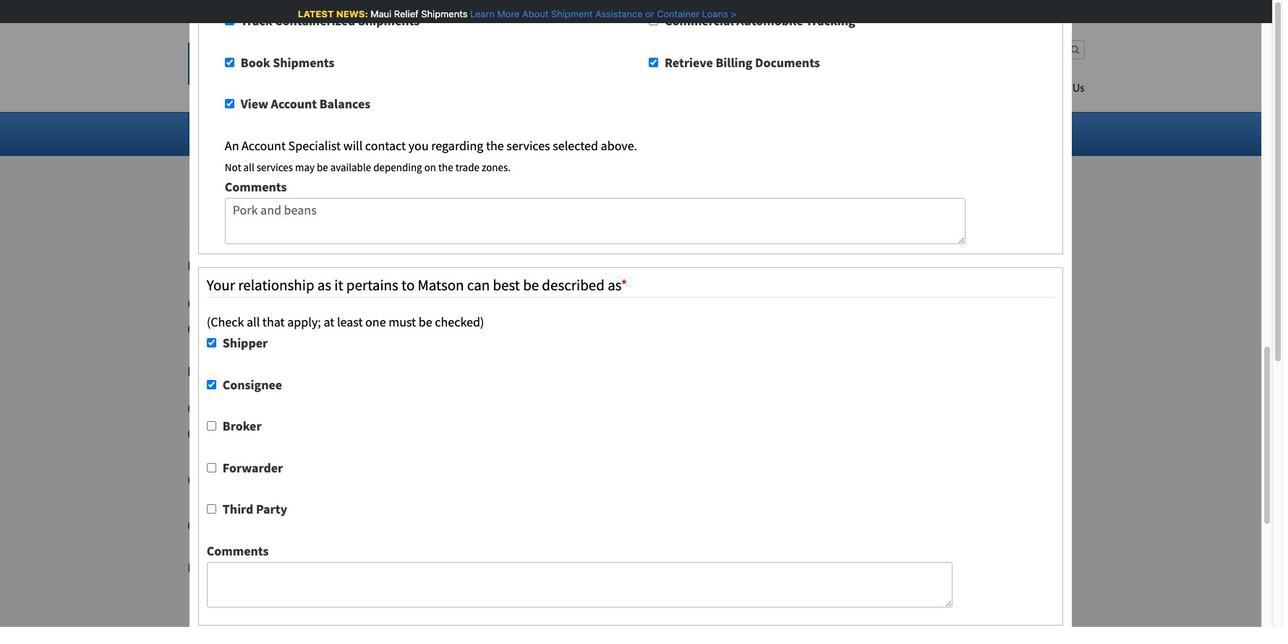 Task type: describe. For each thing, give the bounding box(es) containing it.
above.
[[601, 137, 637, 154]]

guam & micronesia
[[382, 125, 487, 142]]

time for other
[[298, 471, 323, 488]]

top menu navigation
[[561, 76, 1085, 106]]

time for automobile:
[[298, 400, 323, 417]]

1- inside individual/one-time shipping other containerized commodities: book/quote – please call 1-800-962- 8766: or
[[708, 471, 719, 488]]

ongoing
[[301, 295, 346, 312]]

shipping for other
[[325, 471, 373, 488]]

containerized
[[407, 471, 481, 488]]

latest news: maui relief shipments learn more about shipment assistance or container loans >
[[297, 8, 735, 20]]

all inside an account specialist will contact you regarding the services selected above. not all services may be available depending on the trade zones.
[[243, 160, 254, 174]]

for all other inquires:
[[188, 363, 311, 379]]

please inside individual/one-time shipping other containerized commodities: book/quote – please call 1-800-962- 8766: or
[[648, 471, 684, 488]]

overview
[[206, 125, 257, 142]]

loans
[[701, 8, 727, 20]]

commodities:
[[484, 471, 558, 488]]

book/quote
[[561, 471, 637, 488]]

one
[[365, 314, 386, 331]]

account for view
[[271, 96, 317, 112]]

checked)
[[435, 314, 484, 331]]

billing
[[716, 54, 753, 71]]

more
[[496, 8, 518, 20]]

click
[[570, 560, 594, 577]]

user already registered on matson website needing additional access link
[[213, 320, 585, 337]]

2 vertical spatial please
[[532, 560, 567, 577]]

(check all that apply; at least one must be checked)
[[207, 314, 484, 331]]

your relationship as it pertains to matson can best be described as *
[[207, 275, 627, 295]]

if
[[188, 560, 195, 577]]

all for that
[[247, 314, 260, 331]]

1 vertical spatial comments text field
[[207, 563, 953, 609]]

0 horizontal spatial to
[[272, 560, 283, 577]]

matson inside 'registration for matson navigation company'
[[407, 164, 510, 208]]

tracking
[[806, 12, 855, 29]]

an
[[347, 560, 361, 577]]

selected
[[553, 137, 598, 154]]

about
[[521, 8, 547, 20]]

company doing ongoing business with matson link
[[213, 295, 465, 312]]

it
[[334, 275, 343, 295]]

doing
[[268, 295, 299, 312]]

contact
[[1032, 83, 1070, 95]]

here
[[597, 560, 621, 577]]

book shipments
[[241, 54, 335, 71]]

track
[[241, 12, 272, 29]]

pertains
[[346, 275, 398, 295]]

overview link
[[206, 125, 266, 142]]

will
[[343, 137, 363, 154]]

additional
[[491, 320, 547, 337]]

not
[[225, 160, 241, 174]]

0 vertical spatial services
[[507, 137, 550, 154]]

0 horizontal spatial on
[[340, 320, 355, 337]]

0 vertical spatial comments
[[225, 179, 287, 196]]

is
[[261, 258, 270, 274]]

track link
[[259, 492, 295, 509]]

for
[[188, 363, 207, 379]]

needing
[[444, 320, 489, 337]]

1 vertical spatial services
[[257, 160, 293, 174]]

1 vertical spatial be
[[523, 275, 539, 295]]

may
[[295, 160, 315, 174]]

– inside individual/one-time shipping other containerized commodities: book/quote – please call 1-800-962- 8766: or
[[640, 471, 646, 488]]

be inside an account specialist will contact you regarding the services selected above. not all services may be available depending on the trade zones.
[[317, 160, 328, 174]]

blue matson logo with ocean, shipping, truck, rail and logistics written beneath it. image
[[188, 43, 390, 102]]

best
[[493, 275, 520, 295]]

registered
[[283, 320, 338, 337]]

book
[[476, 425, 508, 442]]

asia link
[[610, 125, 642, 142]]

alaska
[[531, 125, 566, 142]]

shipment
[[550, 8, 592, 20]]

an
[[225, 137, 239, 154]]

us
[[1073, 83, 1085, 95]]

Book Shipments checkbox
[[225, 58, 234, 67]]

guam
[[382, 125, 415, 142]]

registration for matson navigation company
[[188, 164, 668, 249]]

0 vertical spatial with
[[399, 295, 423, 312]]

maui
[[369, 8, 390, 20]]

track
[[259, 492, 295, 509]]

third
[[223, 502, 253, 518]]

individual/one- for individual/one-time shipping other containerized commodities: book/quote – please call 1-800-962- 8766: or
[[213, 471, 298, 488]]

an account specialist will contact you regarding the services selected above. not all services may be available depending on the trade zones.
[[225, 137, 637, 174]]

book
[[241, 54, 270, 71]]

balances
[[320, 96, 371, 112]]

login
[[723, 43, 749, 56]]

trade
[[455, 160, 480, 174]]

registration for registration for matson navigation company
[[188, 164, 355, 208]]

matson left 'can'
[[418, 275, 464, 295]]

Commercial Automobile Tracking checkbox
[[649, 16, 658, 25]]

login link
[[701, 43, 771, 56]]

matson down the business
[[357, 320, 397, 337]]

0 vertical spatial the
[[486, 137, 504, 154]]

shipping for automobile:
[[325, 400, 373, 417]]

consignee
[[223, 377, 282, 393]]

1 vertical spatial company
[[213, 295, 265, 312]]

if you intended to register for an account with matson logistics, please click here
[[188, 560, 621, 577]]

or inside individual/one-time shipping other containerized commodities: book/quote – please call 1-800-962- 8766: or
[[245, 492, 256, 509]]

asia
[[610, 125, 633, 142]]

matson up checked)
[[425, 295, 465, 312]]

0 vertical spatial to
[[402, 275, 415, 295]]

individual/one-time shipping automobile:
[[213, 400, 444, 417]]

website
[[400, 320, 442, 337]]

household
[[375, 425, 434, 442]]

relationship
[[238, 275, 314, 295]]

applicable
[[272, 258, 332, 274]]

your
[[207, 275, 235, 295]]

registration is applicable for following:
[[188, 258, 412, 274]]

business
[[349, 295, 396, 312]]

individual/one-time shipping household goods: book – please call 1-888-562-8766:
[[213, 425, 669, 442]]

1 vertical spatial comments
[[207, 543, 269, 560]]



Task type: locate. For each thing, give the bounding box(es) containing it.
matson
[[407, 164, 510, 208], [418, 275, 464, 295], [425, 295, 465, 312], [357, 320, 397, 337], [436, 560, 476, 577]]

8766: down forwarder
[[213, 492, 242, 509]]

documents
[[755, 54, 820, 71]]

1 shipping from the top
[[325, 400, 373, 417]]

1 vertical spatial registration
[[188, 258, 258, 274]]

1 vertical spatial with
[[410, 560, 434, 577]]

1 as from the left
[[317, 275, 331, 295]]

comments up the intended
[[207, 543, 269, 560]]

click here link
[[570, 560, 621, 577]]

specialist
[[288, 137, 341, 154]]

with down your relationship as it pertains to matson can best be described as *
[[399, 295, 423, 312]]

2 vertical spatial for
[[329, 560, 345, 577]]

0 horizontal spatial –
[[511, 425, 517, 442]]

on right depending
[[424, 160, 436, 174]]

on
[[424, 160, 436, 174], [340, 320, 355, 337]]

logistics,
[[479, 560, 529, 577]]

call inside individual/one-time shipping other containerized commodities: book/quote – please call 1-800-962- 8766: or
[[686, 471, 705, 488]]

1- left the 562-
[[579, 425, 590, 442]]

>
[[730, 8, 735, 20]]

3 time from the top
[[298, 471, 323, 488]]

available
[[330, 160, 371, 174]]

or
[[644, 8, 653, 20], [245, 492, 256, 509]]

comments down not
[[225, 179, 287, 196]]

1 horizontal spatial on
[[424, 160, 436, 174]]

call left 888-
[[558, 425, 577, 442]]

alaska link
[[531, 125, 575, 142]]

retrieve billing documents
[[665, 54, 820, 71]]

–
[[511, 425, 517, 442], [640, 471, 646, 488]]

company up is
[[188, 206, 323, 249]]

1 horizontal spatial 8766:
[[637, 425, 666, 442]]

broker
[[223, 418, 262, 435]]

account up hawaii
[[271, 96, 317, 112]]

navigation
[[516, 164, 668, 208]]

time inside individual/one-time shipping other containerized commodities: book/quote – please call 1-800-962- 8766: or
[[298, 471, 323, 488]]

shipments
[[420, 8, 466, 20], [358, 12, 420, 29], [273, 54, 335, 71]]

account for an
[[242, 137, 286, 154]]

on right at
[[340, 320, 355, 337]]

please left click
[[532, 560, 567, 577]]

account inside an account specialist will contact you regarding the services selected above. not all services may be available depending on the trade zones.
[[242, 137, 286, 154]]

user
[[213, 320, 238, 337]]

– right the book
[[511, 425, 517, 442]]

1 individual/one- from the top
[[213, 400, 298, 417]]

individual/one- up forwarder
[[213, 425, 298, 442]]

as
[[317, 275, 331, 295], [608, 275, 621, 295]]

time down inquires:
[[298, 400, 323, 417]]

forwarder
[[223, 460, 283, 476]]

must
[[389, 314, 416, 331]]

as left it
[[317, 275, 331, 295]]

1 horizontal spatial you
[[409, 137, 429, 154]]

0 horizontal spatial or
[[245, 492, 256, 509]]

– right 'book/quote'
[[640, 471, 646, 488]]

learn
[[469, 8, 494, 20]]

all left that
[[247, 314, 260, 331]]

3 individual/one- from the top
[[213, 471, 298, 488]]

with
[[399, 295, 423, 312], [410, 560, 434, 577]]

0 vertical spatial comments text field
[[225, 198, 966, 244]]

for down contact
[[361, 164, 400, 208]]

1 vertical spatial other
[[375, 471, 404, 488]]

for left an
[[329, 560, 345, 577]]

962-
[[742, 471, 765, 488]]

goods:
[[437, 425, 473, 442]]

comments
[[225, 179, 287, 196], [207, 543, 269, 560]]

as right described
[[608, 275, 621, 295]]

0 horizontal spatial as
[[317, 275, 331, 295]]

all right for
[[209, 363, 224, 379]]

can
[[467, 275, 490, 295]]

0 vertical spatial account
[[271, 96, 317, 112]]

2 registration from the top
[[188, 258, 258, 274]]

2 shipping from the top
[[325, 425, 373, 442]]

1 vertical spatial please
[[648, 471, 684, 488]]

for up it
[[335, 258, 352, 274]]

registration inside 'registration for matson navigation company'
[[188, 164, 355, 208]]

please
[[520, 425, 555, 442], [648, 471, 684, 488], [532, 560, 567, 577]]

800-
[[719, 471, 742, 488]]

other down shipper
[[226, 363, 257, 379]]

please left 800-
[[648, 471, 684, 488]]

registration up your
[[188, 258, 258, 274]]

company inside 'registration for matson navigation company'
[[188, 206, 323, 249]]

track containerized shipments
[[241, 12, 420, 29]]

or left track link
[[245, 492, 256, 509]]

1 vertical spatial shipping
[[325, 425, 373, 442]]

hawaii link
[[301, 125, 347, 142]]

0 horizontal spatial services
[[257, 160, 293, 174]]

1 horizontal spatial as
[[608, 275, 621, 295]]

0 horizontal spatial be
[[317, 160, 328, 174]]

1 horizontal spatial be
[[419, 314, 432, 331]]

1 vertical spatial individual/one-
[[213, 425, 298, 442]]

2 vertical spatial shipping
[[325, 471, 373, 488]]

2 vertical spatial be
[[419, 314, 432, 331]]

0 horizontal spatial the
[[438, 160, 453, 174]]

2 time from the top
[[298, 425, 323, 442]]

(check
[[207, 314, 244, 331]]

0 vertical spatial or
[[644, 8, 653, 20]]

1 vertical spatial on
[[340, 320, 355, 337]]

1 horizontal spatial call
[[686, 471, 705, 488]]

1 vertical spatial account
[[242, 137, 286, 154]]

1 vertical spatial the
[[438, 160, 453, 174]]

1 horizontal spatial 1-
[[708, 471, 719, 488]]

search image
[[1071, 45, 1080, 54]]

None search field
[[940, 41, 1085, 59]]

user already registered on matson website needing additional access
[[213, 320, 585, 337]]

intended
[[220, 560, 269, 577]]

time right forwarder
[[298, 471, 323, 488]]

1 vertical spatial or
[[245, 492, 256, 509]]

other inside individual/one-time shipping other containerized commodities: book/quote – please call 1-800-962- 8766: or
[[375, 471, 404, 488]]

be
[[317, 160, 328, 174], [523, 275, 539, 295], [419, 314, 432, 331]]

8766: right 888-
[[637, 425, 666, 442]]

apply;
[[287, 314, 321, 331]]

2 horizontal spatial be
[[523, 275, 539, 295]]

be right best
[[523, 275, 539, 295]]

1 horizontal spatial or
[[644, 8, 653, 20]]

already
[[240, 320, 281, 337]]

2 vertical spatial all
[[209, 363, 224, 379]]

registration
[[188, 164, 355, 208], [188, 258, 258, 274]]

be right may
[[317, 160, 328, 174]]

individual/one- up broker
[[213, 400, 298, 417]]

shipping inside individual/one-time shipping other containerized commodities: book/quote – please call 1-800-962- 8766: or
[[325, 471, 373, 488]]

all for other
[[209, 363, 224, 379]]

least
[[337, 314, 363, 331]]

0 vertical spatial please
[[520, 425, 555, 442]]

containerized
[[275, 12, 355, 29]]

Comments text field
[[225, 198, 966, 244], [207, 563, 953, 609]]

0 vertical spatial shipping
[[325, 400, 373, 417]]

&
[[417, 125, 425, 142]]

account
[[363, 560, 407, 577]]

0 vertical spatial call
[[558, 425, 577, 442]]

assistance
[[594, 8, 642, 20]]

0 horizontal spatial call
[[558, 425, 577, 442]]

account right an
[[242, 137, 286, 154]]

1 time from the top
[[298, 400, 323, 417]]

1 horizontal spatial to
[[402, 275, 415, 295]]

all right not
[[243, 160, 254, 174]]

Search search field
[[940, 41, 1085, 59]]

1 horizontal spatial services
[[507, 137, 550, 154]]

None checkbox
[[207, 338, 216, 348], [207, 380, 216, 390], [207, 422, 216, 431], [207, 505, 216, 515], [207, 338, 216, 348], [207, 380, 216, 390], [207, 422, 216, 431], [207, 505, 216, 515]]

1 vertical spatial all
[[247, 314, 260, 331]]

call
[[558, 425, 577, 442], [686, 471, 705, 488]]

1 vertical spatial 1-
[[708, 471, 719, 488]]

other down household
[[375, 471, 404, 488]]

you inside an account specialist will contact you regarding the services selected above. not all services may be available depending on the trade zones.
[[409, 137, 429, 154]]

services up zones.
[[507, 137, 550, 154]]

news:
[[335, 8, 367, 20]]

with right account
[[410, 560, 434, 577]]

depending
[[373, 160, 422, 174]]

to down following:
[[402, 275, 415, 295]]

on inside an account specialist will contact you regarding the services selected above. not all services may be available depending on the trade zones.
[[424, 160, 436, 174]]

for inside 'registration for matson navigation company'
[[361, 164, 400, 208]]

call left 800-
[[686, 471, 705, 488]]

0 vertical spatial 1-
[[579, 425, 590, 442]]

view account balances
[[241, 96, 371, 112]]

1 vertical spatial you
[[198, 560, 218, 577]]

matson down regarding
[[407, 164, 510, 208]]

register
[[286, 560, 327, 577]]

commercial automobile tracking
[[665, 12, 855, 29]]

micronesia
[[428, 125, 487, 142]]

1 vertical spatial 8766:
[[213, 492, 242, 509]]

that
[[262, 314, 285, 331]]

individual/one- for individual/one-time shipping automobile:
[[213, 400, 298, 417]]

company up (check
[[213, 295, 265, 312]]

the left the trade
[[438, 160, 453, 174]]

1 horizontal spatial the
[[486, 137, 504, 154]]

8766: inside individual/one-time shipping other containerized commodities: book/quote – please call 1-800-962- 8766: or
[[213, 492, 242, 509]]

0 vertical spatial company
[[188, 206, 323, 249]]

at
[[324, 314, 334, 331]]

1 horizontal spatial other
[[375, 471, 404, 488]]

562-
[[613, 425, 637, 442]]

third party
[[223, 502, 287, 518]]

View Account Balances checkbox
[[225, 99, 234, 109]]

1 vertical spatial to
[[272, 560, 283, 577]]

individual/one- for individual/one-time shipping household goods: book – please call 1-888-562-8766:
[[213, 425, 298, 442]]

container
[[656, 8, 698, 20]]

services
[[507, 137, 550, 154], [257, 160, 293, 174]]

1 vertical spatial call
[[686, 471, 705, 488]]

guam & micronesia link
[[382, 125, 496, 142]]

Track Containerized Shipments checkbox
[[225, 16, 234, 25]]

0 horizontal spatial 1-
[[579, 425, 590, 442]]

commercial
[[665, 12, 734, 29]]

shipping
[[325, 400, 373, 417], [325, 425, 373, 442], [325, 471, 373, 488]]

1-
[[579, 425, 590, 442], [708, 471, 719, 488]]

retrieve
[[665, 54, 713, 71]]

or left container
[[644, 8, 653, 20]]

0 horizontal spatial 8766:
[[213, 492, 242, 509]]

2 vertical spatial time
[[298, 471, 323, 488]]

the
[[486, 137, 504, 154], [438, 160, 453, 174]]

0 vertical spatial –
[[511, 425, 517, 442]]

0 horizontal spatial you
[[198, 560, 218, 577]]

0 vertical spatial individual/one-
[[213, 400, 298, 417]]

0 vertical spatial be
[[317, 160, 328, 174]]

Retrieve Billing Documents checkbox
[[649, 58, 658, 67]]

0 vertical spatial other
[[226, 363, 257, 379]]

matson left logistics,
[[436, 560, 476, 577]]

0 vertical spatial registration
[[188, 164, 355, 208]]

2 vertical spatial individual/one-
[[213, 471, 298, 488]]

automobile
[[737, 12, 803, 29]]

individual/one- up track link
[[213, 471, 298, 488]]

party
[[256, 502, 287, 518]]

1 vertical spatial for
[[335, 258, 352, 274]]

inquires:
[[260, 363, 311, 379]]

registration for registration is applicable for following:
[[188, 258, 258, 274]]

contact us link
[[1011, 76, 1085, 106]]

1 vertical spatial time
[[298, 425, 323, 442]]

2 individual/one- from the top
[[213, 425, 298, 442]]

company doing ongoing business with matson
[[213, 295, 465, 312]]

please right the book
[[520, 425, 555, 442]]

automobile:
[[375, 400, 442, 417]]

view
[[241, 96, 268, 112]]

all
[[243, 160, 254, 174], [247, 314, 260, 331], [209, 363, 224, 379]]

None checkbox
[[207, 463, 216, 473]]

2 as from the left
[[608, 275, 621, 295]]

0 vertical spatial all
[[243, 160, 254, 174]]

to left register
[[272, 560, 283, 577]]

1 registration from the top
[[188, 164, 355, 208]]

1- left 962-
[[708, 471, 719, 488]]

account
[[271, 96, 317, 112], [242, 137, 286, 154]]

individual/one- inside individual/one-time shipping other containerized commodities: book/quote – please call 1-800-962- 8766: or
[[213, 471, 298, 488]]

0 vertical spatial on
[[424, 160, 436, 174]]

3 shipping from the top
[[325, 471, 373, 488]]

the up zones.
[[486, 137, 504, 154]]

services left may
[[257, 160, 293, 174]]

time down individual/one-time shipping automobile:
[[298, 425, 323, 442]]

time for household
[[298, 425, 323, 442]]

latest
[[297, 8, 333, 20]]

0 horizontal spatial other
[[226, 363, 257, 379]]

0 vertical spatial time
[[298, 400, 323, 417]]

shipping for household
[[325, 425, 373, 442]]

registration down an
[[188, 164, 355, 208]]

0 vertical spatial for
[[361, 164, 400, 208]]

1 vertical spatial –
[[640, 471, 646, 488]]

individual/one-time shipping other containerized commodities: book/quote – please call 1-800-962- 8766: or
[[213, 471, 765, 509]]

be right the must
[[419, 314, 432, 331]]

0 vertical spatial you
[[409, 137, 429, 154]]

0 vertical spatial 8766:
[[637, 425, 666, 442]]

1 horizontal spatial –
[[640, 471, 646, 488]]



Task type: vqa. For each thing, say whether or not it's contained in the screenshot.
shipments
yes



